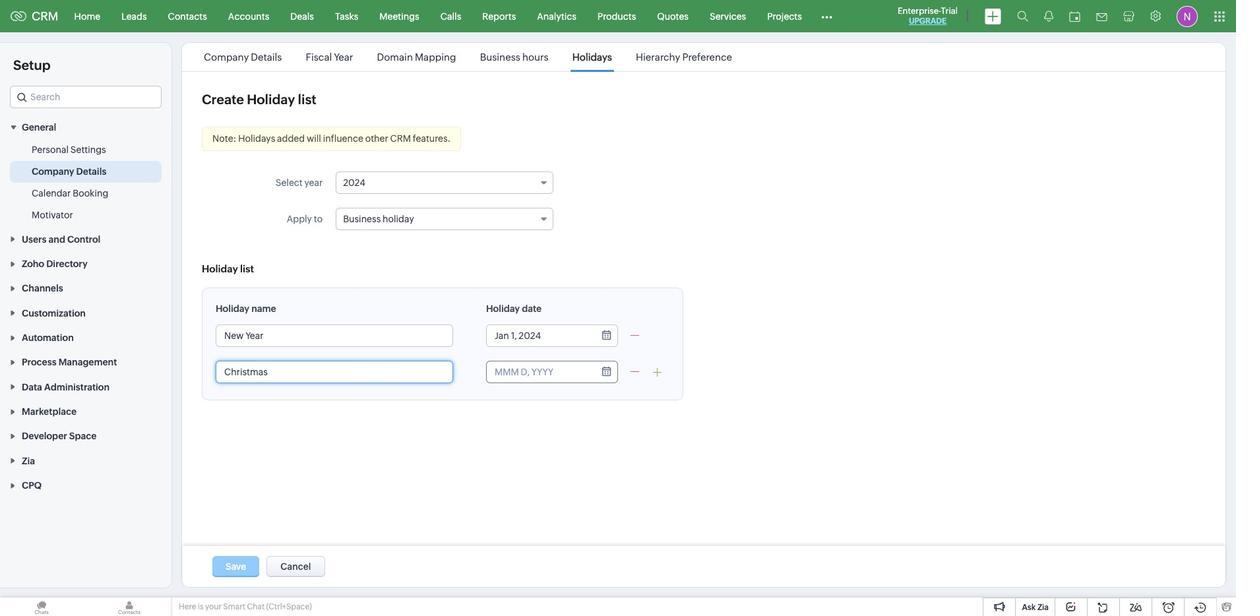 Task type: vqa. For each thing, say whether or not it's contained in the screenshot.
Calendar Booking at the left of the page
yes



Task type: locate. For each thing, give the bounding box(es) containing it.
list up holiday name
[[240, 263, 254, 274]]

company
[[204, 51, 249, 63], [32, 166, 74, 177]]

details up create holiday list
[[251, 51, 282, 63]]

business for business holiday
[[343, 214, 381, 224]]

enterprise-
[[898, 6, 941, 16]]

1 horizontal spatial business
[[480, 51, 520, 63]]

name
[[251, 303, 276, 314]]

0 vertical spatial list
[[298, 92, 316, 107]]

select
[[276, 177, 303, 188]]

business holiday
[[343, 214, 414, 224]]

Holiday name text field
[[216, 325, 453, 346], [216, 362, 453, 383]]

holiday left date
[[486, 303, 520, 314]]

list
[[192, 43, 744, 71]]

business
[[480, 51, 520, 63], [343, 214, 381, 224]]

zoho directory button
[[0, 251, 172, 276]]

1 holiday name text field from the top
[[216, 325, 453, 346]]

quotes link
[[647, 0, 699, 32]]

company details link down accounts link
[[202, 51, 284, 63]]

1 horizontal spatial details
[[251, 51, 282, 63]]

0 vertical spatial company details
[[204, 51, 282, 63]]

1 vertical spatial business
[[343, 214, 381, 224]]

crm right other
[[390, 133, 411, 144]]

and
[[49, 234, 65, 245]]

influence
[[323, 133, 363, 144]]

channels
[[22, 283, 63, 294]]

channels button
[[0, 276, 172, 300]]

list
[[298, 92, 316, 107], [240, 263, 254, 274]]

1 vertical spatial holidays
[[238, 133, 275, 144]]

business hours link
[[478, 51, 551, 63]]

holiday for holiday date
[[486, 303, 520, 314]]

business inside field
[[343, 214, 381, 224]]

holidays link
[[570, 51, 614, 63]]

1 vertical spatial mmm d, yyyy text field
[[487, 362, 592, 383]]

leads
[[121, 11, 147, 21]]

0 horizontal spatial zia
[[22, 456, 35, 466]]

hours
[[522, 51, 549, 63]]

developer space
[[22, 431, 97, 442]]

company up the calendar
[[32, 166, 74, 177]]

1 vertical spatial company
[[32, 166, 74, 177]]

developer space button
[[0, 424, 172, 448]]

2 holiday name text field from the top
[[216, 362, 453, 383]]

chat
[[247, 602, 265, 612]]

settings
[[70, 145, 106, 155]]

customization button
[[0, 300, 172, 325]]

1 vertical spatial crm
[[390, 133, 411, 144]]

enterprise-trial upgrade
[[898, 6, 958, 26]]

holidays down products link at the top of the page
[[572, 51, 612, 63]]

calls link
[[430, 0, 472, 32]]

business left the hours
[[480, 51, 520, 63]]

details up "booking"
[[76, 166, 106, 177]]

control
[[67, 234, 100, 245]]

here is your smart chat (ctrl+space)
[[179, 602, 312, 612]]

0 vertical spatial business
[[480, 51, 520, 63]]

tasks
[[335, 11, 358, 21]]

1 horizontal spatial company details link
[[202, 51, 284, 63]]

ask
[[1022, 603, 1036, 612]]

zia up cpq
[[22, 456, 35, 466]]

MMM d, yyyy text field
[[487, 325, 592, 346], [487, 362, 592, 383]]

upgrade
[[909, 16, 947, 26]]

smart
[[223, 602, 245, 612]]

business for business hours
[[480, 51, 520, 63]]

1 vertical spatial holiday name text field
[[216, 362, 453, 383]]

0 horizontal spatial list
[[240, 263, 254, 274]]

meetings link
[[369, 0, 430, 32]]

motivator
[[32, 210, 73, 221]]

1 horizontal spatial company
[[204, 51, 249, 63]]

list up will at the left of the page
[[298, 92, 316, 107]]

create menu image
[[985, 8, 1001, 24]]

company details
[[204, 51, 282, 63], [32, 166, 106, 177]]

home link
[[64, 0, 111, 32]]

0 vertical spatial zia
[[22, 456, 35, 466]]

business left holiday
[[343, 214, 381, 224]]

holiday up added
[[247, 92, 295, 107]]

company details down accounts link
[[204, 51, 282, 63]]

note:
[[212, 133, 236, 144]]

business inside list
[[480, 51, 520, 63]]

marketplace button
[[0, 399, 172, 424]]

None field
[[10, 86, 162, 108]]

holiday left the name at left
[[216, 303, 249, 314]]

personal settings link
[[32, 143, 106, 157]]

0 horizontal spatial details
[[76, 166, 106, 177]]

holidays right note:
[[238, 133, 275, 144]]

1 vertical spatial company details
[[32, 166, 106, 177]]

0 vertical spatial company
[[204, 51, 249, 63]]

marketplace
[[22, 406, 77, 417]]

date
[[522, 303, 542, 314]]

0 horizontal spatial business
[[343, 214, 381, 224]]

domain
[[377, 51, 413, 63]]

1 vertical spatial list
[[240, 263, 254, 274]]

note: holidays added will influence other crm features.
[[212, 133, 451, 144]]

features.
[[413, 133, 451, 144]]

company details link down personal settings
[[32, 165, 106, 178]]

0 horizontal spatial company details link
[[32, 165, 106, 178]]

process management button
[[0, 350, 172, 374]]

company details down personal settings
[[32, 166, 106, 177]]

0 vertical spatial crm
[[32, 9, 58, 23]]

1 horizontal spatial company details
[[204, 51, 282, 63]]

zia inside dropdown button
[[22, 456, 35, 466]]

0 vertical spatial mmm d, yyyy text field
[[487, 325, 592, 346]]

apply to
[[287, 214, 323, 224]]

motivator link
[[32, 209, 73, 222]]

details
[[251, 51, 282, 63], [76, 166, 106, 177]]

1 horizontal spatial list
[[298, 92, 316, 107]]

0 vertical spatial holiday name text field
[[216, 325, 453, 346]]

2 mmm d, yyyy text field from the top
[[487, 362, 592, 383]]

profile image
[[1177, 6, 1198, 27]]

0 horizontal spatial company details
[[32, 166, 106, 177]]

0 vertical spatial holidays
[[572, 51, 612, 63]]

automation
[[22, 333, 74, 343]]

company up create
[[204, 51, 249, 63]]

accounts link
[[218, 0, 280, 32]]

calendar booking
[[32, 188, 108, 199]]

details inside list
[[251, 51, 282, 63]]

crm left home link on the top of page
[[32, 9, 58, 23]]

space
[[69, 431, 97, 442]]

0 horizontal spatial company
[[32, 166, 74, 177]]

2024
[[343, 177, 365, 188]]

business hours
[[480, 51, 549, 63]]

domain mapping link
[[375, 51, 458, 63]]

contacts link
[[157, 0, 218, 32]]

calendar image
[[1069, 11, 1081, 21]]

0 vertical spatial details
[[251, 51, 282, 63]]

quotes
[[657, 11, 689, 21]]

zia right ask
[[1038, 603, 1049, 612]]

0 horizontal spatial holidays
[[238, 133, 275, 144]]

holiday up holiday name
[[202, 263, 238, 274]]

holidays
[[572, 51, 612, 63], [238, 133, 275, 144]]

1 vertical spatial details
[[76, 166, 106, 177]]

list containing company details
[[192, 43, 744, 71]]

create menu element
[[977, 0, 1009, 32]]

1 horizontal spatial zia
[[1038, 603, 1049, 612]]

1 mmm d, yyyy text field from the top
[[487, 325, 592, 346]]



Task type: describe. For each thing, give the bounding box(es) containing it.
mails element
[[1088, 1, 1116, 31]]

1 vertical spatial company details link
[[32, 165, 106, 178]]

Search text field
[[11, 86, 161, 108]]

cpq
[[22, 480, 42, 491]]

home
[[74, 11, 100, 21]]

cancel button
[[267, 556, 325, 577]]

will
[[307, 133, 321, 144]]

crm link
[[11, 9, 58, 23]]

personal
[[32, 145, 69, 155]]

domain mapping
[[377, 51, 456, 63]]

to
[[314, 214, 323, 224]]

analytics link
[[527, 0, 587, 32]]

data administration button
[[0, 374, 172, 399]]

calendar booking link
[[32, 187, 108, 200]]

holiday for holiday name
[[216, 303, 249, 314]]

projects link
[[757, 0, 813, 32]]

mapping
[[415, 51, 456, 63]]

2024 field
[[336, 172, 554, 194]]

search element
[[1009, 0, 1036, 32]]

added
[[277, 133, 305, 144]]

create holiday list
[[202, 92, 316, 107]]

holiday date
[[486, 303, 542, 314]]

1 vertical spatial zia
[[1038, 603, 1049, 612]]

reports
[[482, 11, 516, 21]]

ask zia
[[1022, 603, 1049, 612]]

your
[[205, 602, 222, 612]]

customization
[[22, 308, 86, 318]]

products
[[598, 11, 636, 21]]

mails image
[[1096, 13, 1108, 21]]

management
[[58, 357, 117, 368]]

general button
[[0, 115, 172, 139]]

developer
[[22, 431, 67, 442]]

search image
[[1017, 11, 1028, 22]]

cpq button
[[0, 473, 172, 497]]

1 horizontal spatial crm
[[390, 133, 411, 144]]

contacts image
[[88, 598, 171, 616]]

services
[[710, 11, 746, 21]]

mmm d, yyyy text field for 2nd the 'holiday name' text box from the bottom
[[487, 325, 592, 346]]

reports link
[[472, 0, 527, 32]]

apply
[[287, 214, 312, 224]]

year
[[304, 177, 323, 188]]

0 horizontal spatial crm
[[32, 9, 58, 23]]

process
[[22, 357, 56, 368]]

company details inside 'general' region
[[32, 166, 106, 177]]

1 horizontal spatial holidays
[[572, 51, 612, 63]]

accounts
[[228, 11, 269, 21]]

services link
[[699, 0, 757, 32]]

profile element
[[1169, 0, 1206, 32]]

select year
[[276, 177, 323, 188]]

calendar
[[32, 188, 71, 199]]

year
[[334, 51, 353, 63]]

holiday name
[[216, 303, 276, 314]]

contacts
[[168, 11, 207, 21]]

0 vertical spatial company details link
[[202, 51, 284, 63]]

calls
[[440, 11, 461, 21]]

signals image
[[1044, 11, 1054, 22]]

Other Modules field
[[813, 6, 841, 27]]

administration
[[44, 382, 110, 392]]

data administration
[[22, 382, 110, 392]]

zoho directory
[[22, 259, 87, 269]]

(ctrl+space)
[[266, 602, 312, 612]]

holiday
[[383, 214, 414, 224]]

process management
[[22, 357, 117, 368]]

personal settings
[[32, 145, 106, 155]]

hierarchy
[[636, 51, 680, 63]]

booking
[[73, 188, 108, 199]]

Business holiday field
[[336, 208, 554, 230]]

holiday for holiday list
[[202, 263, 238, 274]]

create
[[202, 92, 244, 107]]

hierarchy preference link
[[634, 51, 734, 63]]

zia button
[[0, 448, 172, 473]]

projects
[[767, 11, 802, 21]]

chats image
[[0, 598, 83, 616]]

general region
[[0, 139, 172, 227]]

cancel
[[281, 561, 311, 572]]

signals element
[[1036, 0, 1061, 32]]

company inside 'general' region
[[32, 166, 74, 177]]

details inside 'general' region
[[76, 166, 106, 177]]

is
[[198, 602, 204, 612]]

mmm d, yyyy text field for 1st the 'holiday name' text box from the bottom of the page
[[487, 362, 592, 383]]

automation button
[[0, 325, 172, 350]]

other
[[365, 133, 388, 144]]

directory
[[46, 259, 87, 269]]

setup
[[13, 57, 50, 73]]

fiscal
[[306, 51, 332, 63]]

here
[[179, 602, 196, 612]]

users
[[22, 234, 46, 245]]

hierarchy preference
[[636, 51, 732, 63]]

users and control
[[22, 234, 100, 245]]

users and control button
[[0, 227, 172, 251]]

data
[[22, 382, 42, 392]]

deals
[[290, 11, 314, 21]]

general
[[22, 122, 56, 133]]

fiscal year
[[306, 51, 353, 63]]

trial
[[941, 6, 958, 16]]



